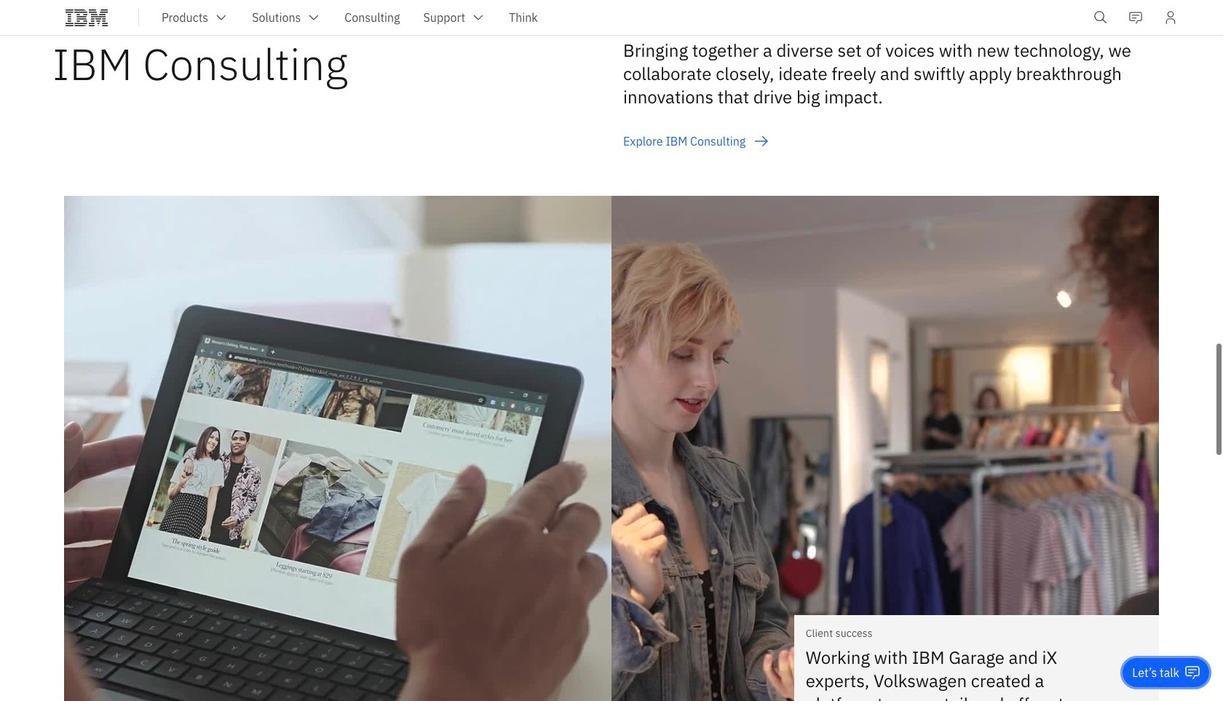 Task type: describe. For each thing, give the bounding box(es) containing it.
let's talk element
[[1133, 665, 1180, 681]]



